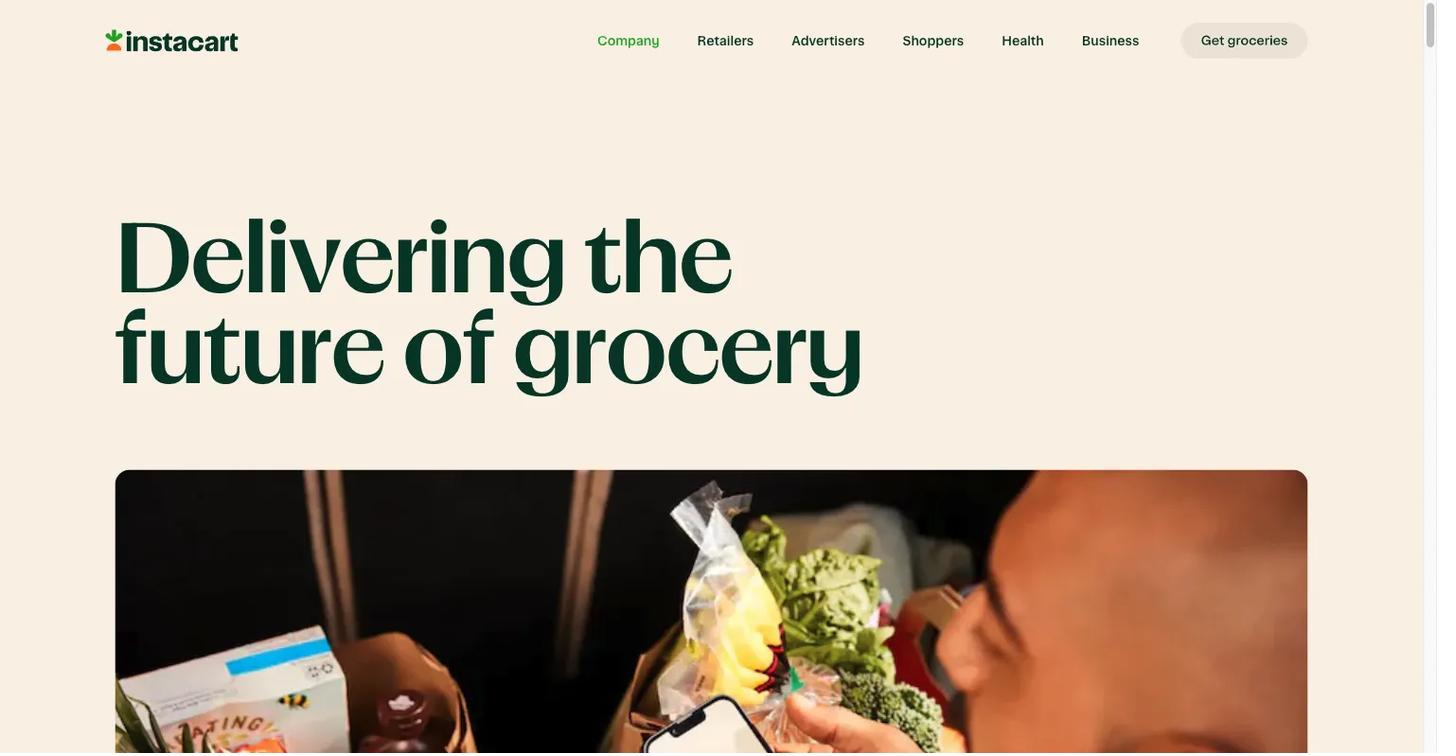 Task type: locate. For each thing, give the bounding box(es) containing it.
business button
[[1064, 23, 1159, 59]]

advertisers button
[[773, 23, 884, 59]]

health button
[[983, 23, 1064, 59]]

company button
[[579, 23, 679, 59]]

delivering
[[115, 214, 567, 310]]

future
[[115, 305, 385, 400]]

health
[[1002, 34, 1045, 47]]

the
[[585, 214, 733, 310]]

delivering the future of grocery
[[115, 214, 864, 400]]

grocery
[[513, 305, 864, 400]]

retailers
[[698, 34, 754, 47]]

shoppers button
[[884, 23, 983, 59]]

get groceries link
[[1182, 23, 1309, 59]]

advertisers
[[792, 34, 865, 47]]



Task type: describe. For each thing, give the bounding box(es) containing it.
get
[[1202, 34, 1225, 47]]

of
[[403, 305, 495, 400]]

business
[[1082, 34, 1140, 47]]

company
[[598, 34, 660, 47]]

shoppers
[[903, 34, 964, 47]]

retailers button
[[679, 23, 773, 59]]

get groceries
[[1202, 34, 1289, 47]]

groceries
[[1228, 34, 1289, 47]]



Task type: vqa. For each thing, say whether or not it's contained in the screenshot.
the leftmost Delivery
no



